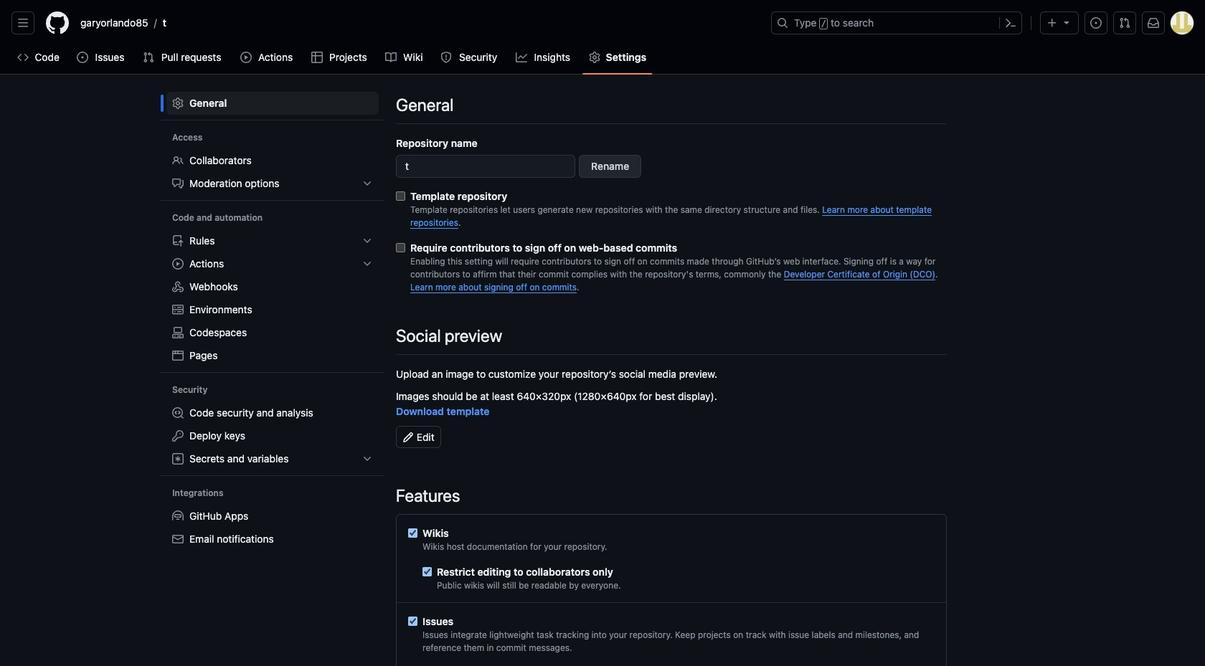 Task type: locate. For each thing, give the bounding box(es) containing it.
None checkbox
[[423, 568, 432, 577]]

shield image
[[441, 52, 452, 63]]

book image
[[386, 52, 397, 63]]

list
[[75, 11, 763, 34], [166, 149, 379, 195], [166, 230, 379, 367], [166, 402, 379, 471], [166, 505, 379, 551]]

codescan image
[[172, 408, 184, 419]]

code image
[[17, 52, 29, 63]]

git pull request image
[[1119, 17, 1131, 29]]

git pull request image
[[143, 52, 154, 63]]

command palette image
[[1005, 17, 1017, 29]]

1 vertical spatial issue opened image
[[77, 52, 89, 63]]

graph image
[[516, 52, 527, 63]]

key image
[[172, 431, 184, 442]]

triangle down image
[[1061, 17, 1073, 28]]

pencil image
[[403, 432, 414, 443]]

webhook image
[[172, 281, 184, 293]]

1 horizontal spatial issue opened image
[[1091, 17, 1102, 29]]

None checkbox
[[396, 192, 405, 201], [396, 243, 405, 253], [408, 529, 418, 538], [408, 617, 418, 626], [396, 192, 405, 201], [396, 243, 405, 253], [408, 529, 418, 538], [408, 617, 418, 626]]

0 vertical spatial issue opened image
[[1091, 17, 1102, 29]]

None text field
[[396, 155, 576, 178]]

homepage image
[[46, 11, 69, 34]]

issue opened image for git pull request icon
[[1091, 17, 1102, 29]]

gear image
[[589, 52, 600, 63]]

mail image
[[172, 534, 184, 545]]

issue opened image right code image
[[77, 52, 89, 63]]

issue opened image
[[1091, 17, 1102, 29], [77, 52, 89, 63]]

issue opened image left git pull request icon
[[1091, 17, 1102, 29]]

codespaces image
[[172, 327, 184, 339]]

0 horizontal spatial issue opened image
[[77, 52, 89, 63]]



Task type: describe. For each thing, give the bounding box(es) containing it.
browser image
[[172, 350, 184, 362]]

none checkbox inside wikis group
[[423, 568, 432, 577]]

server image
[[172, 304, 184, 316]]

people image
[[172, 155, 184, 166]]

notifications image
[[1148, 17, 1160, 29]]

issue opened image for git pull request image
[[77, 52, 89, 63]]

wikis group
[[408, 526, 935, 593]]

table image
[[311, 52, 323, 63]]

plus image
[[1047, 17, 1058, 29]]

gear image
[[172, 98, 184, 109]]

play image
[[240, 52, 252, 63]]

hubot image
[[172, 511, 184, 522]]



Task type: vqa. For each thing, say whether or not it's contained in the screenshot.
second namespace
no



